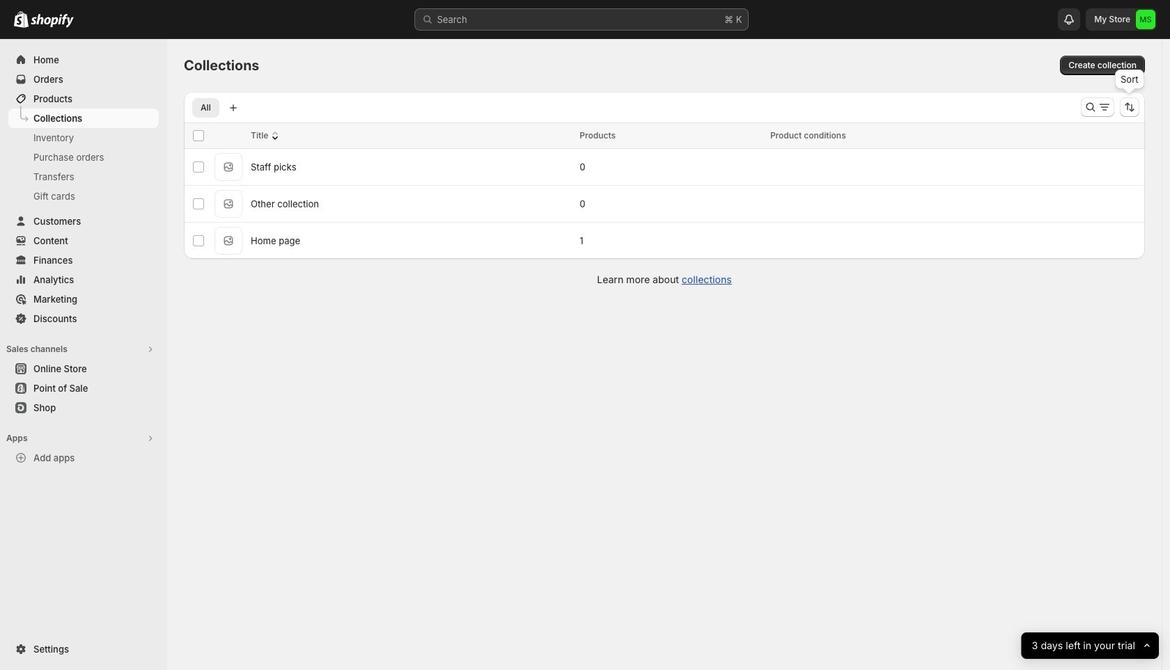 Task type: locate. For each thing, give the bounding box(es) containing it.
shopify image
[[14, 11, 29, 28], [31, 14, 74, 28]]

1 horizontal spatial shopify image
[[31, 14, 74, 28]]

tooltip
[[1116, 70, 1145, 89]]



Task type: describe. For each thing, give the bounding box(es) containing it.
my store image
[[1136, 10, 1156, 29]]

0 horizontal spatial shopify image
[[14, 11, 29, 28]]



Task type: vqa. For each thing, say whether or not it's contained in the screenshot.
Shopify icon
yes



